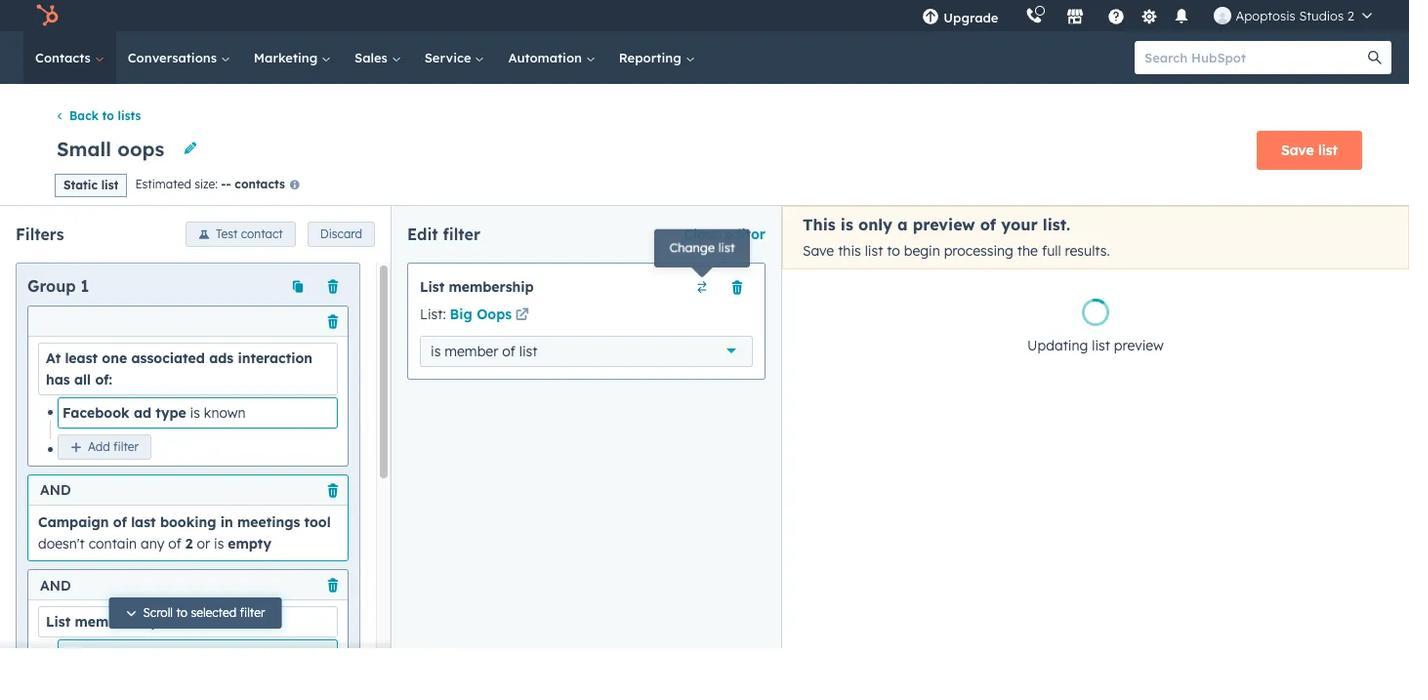 Task type: locate. For each thing, give the bounding box(es) containing it.
0 horizontal spatial to
[[102, 109, 114, 123]]

0 vertical spatial member
[[445, 343, 499, 360]]

marketplaces image
[[1067, 9, 1085, 26]]

test contact
[[216, 226, 283, 241]]

settings image
[[1141, 8, 1159, 26]]

filters
[[16, 224, 64, 244]]

2 inside popup button
[[1348, 8, 1355, 23]]

full
[[1042, 242, 1062, 260]]

of
[[981, 215, 997, 234], [502, 343, 516, 360], [113, 514, 127, 531], [168, 535, 182, 553], [134, 647, 147, 664]]

upgrade image
[[923, 9, 940, 26]]

0 vertical spatial big
[[450, 305, 473, 323]]

scroll
[[143, 605, 173, 620]]

1 vertical spatial oops
[[178, 647, 213, 664]]

1 vertical spatial save
[[803, 242, 835, 260]]

and up campaign
[[40, 482, 71, 499]]

is member of big oops
[[63, 647, 213, 664]]

link opens in a new window image
[[516, 308, 529, 323]]

0 vertical spatial 2
[[1348, 8, 1355, 23]]

back
[[69, 109, 99, 123]]

contacts
[[235, 177, 285, 192]]

1 vertical spatial list membership
[[46, 614, 160, 631]]

to inside button
[[176, 605, 188, 620]]

save list button
[[1257, 131, 1363, 170]]

list:
[[420, 305, 450, 323]]

1 horizontal spatial preview
[[1115, 337, 1164, 355]]

contacts
[[35, 50, 94, 65]]

a
[[898, 215, 908, 234]]

1 vertical spatial filter
[[113, 440, 139, 454]]

0 vertical spatial filter
[[443, 224, 481, 244]]

automation link
[[497, 31, 607, 84]]

list for updating list preview
[[1092, 337, 1111, 355]]

1 horizontal spatial to
[[176, 605, 188, 620]]

membership
[[449, 278, 534, 296], [75, 614, 160, 631]]

1 vertical spatial preview
[[1115, 337, 1164, 355]]

marketplaces button
[[1056, 0, 1097, 31]]

all
[[74, 371, 91, 389]]

filter right edit
[[443, 224, 481, 244]]

of down scroll
[[134, 647, 147, 664]]

1 and from the top
[[40, 482, 71, 499]]

0 horizontal spatial 2
[[185, 535, 193, 553]]

1 horizontal spatial save
[[1282, 142, 1315, 159]]

membership up big oops
[[449, 278, 534, 296]]

of up processing
[[981, 215, 997, 234]]

empty
[[228, 535, 271, 553]]

upgrade
[[944, 10, 999, 25]]

list up list:
[[420, 278, 445, 296]]

and for list membership
[[40, 577, 71, 595]]

1 - from the left
[[221, 177, 226, 192]]

member for is member of list
[[445, 343, 499, 360]]

to
[[102, 109, 114, 123], [887, 242, 901, 260], [176, 605, 188, 620]]

and
[[40, 482, 71, 499], [40, 577, 71, 595]]

2 horizontal spatial filter
[[443, 224, 481, 244]]

0 horizontal spatial big
[[151, 647, 174, 664]]

1 horizontal spatial member
[[445, 343, 499, 360]]

menu item
[[1013, 0, 1016, 31]]

any
[[141, 535, 165, 553]]

list inside this is only a preview of your list. save this list to begin processing the full results.
[[865, 242, 883, 260]]

to for back to lists
[[102, 109, 114, 123]]

preview right updating
[[1115, 337, 1164, 355]]

2 left or
[[185, 535, 193, 553]]

Search HubSpot search field
[[1135, 41, 1375, 74]]

to right scroll
[[176, 605, 188, 620]]

1 vertical spatial big
[[151, 647, 174, 664]]

editor
[[725, 225, 766, 243]]

0 vertical spatial oops
[[477, 305, 512, 323]]

0 vertical spatial to
[[102, 109, 114, 123]]

0 horizontal spatial preview
[[913, 215, 976, 234]]

0 vertical spatial and
[[40, 482, 71, 499]]

of down link opens in a new window image
[[502, 343, 516, 360]]

preview
[[913, 215, 976, 234], [1115, 337, 1164, 355]]

is member of list button
[[420, 336, 753, 367]]

test
[[216, 226, 238, 241]]

list for change list
[[719, 239, 736, 255]]

1 vertical spatial to
[[887, 242, 901, 260]]

big up is member of list
[[450, 305, 473, 323]]

big
[[450, 305, 473, 323], [151, 647, 174, 664]]

filter
[[443, 224, 481, 244], [113, 440, 139, 454], [240, 605, 265, 620]]

1 vertical spatial and
[[40, 577, 71, 595]]

0 vertical spatial list membership
[[420, 278, 534, 296]]

0 horizontal spatial save
[[803, 242, 835, 260]]

0 vertical spatial membership
[[449, 278, 534, 296]]

list membership
[[420, 278, 534, 296], [46, 614, 160, 631]]

save inside button
[[1282, 142, 1315, 159]]

automation
[[508, 50, 586, 65]]

and down doesn't
[[40, 577, 71, 595]]

big down scroll
[[151, 647, 174, 664]]

1 vertical spatial list
[[46, 614, 70, 631]]

discard button
[[308, 221, 375, 247]]

list membership up big oops
[[420, 278, 534, 296]]

lists
[[118, 109, 141, 123]]

menu
[[909, 0, 1386, 31]]

List name field
[[55, 136, 171, 163]]

to left lists
[[102, 109, 114, 123]]

0 vertical spatial save
[[1282, 142, 1315, 159]]

member
[[445, 343, 499, 360], [76, 647, 130, 664]]

1 vertical spatial 2
[[185, 535, 193, 553]]

calling icon image
[[1026, 8, 1044, 25]]

1 horizontal spatial filter
[[240, 605, 265, 620]]

marketing
[[254, 50, 321, 65]]

search image
[[1369, 51, 1382, 64]]

0 horizontal spatial list membership
[[46, 614, 160, 631]]

search button
[[1359, 41, 1392, 74]]

0 vertical spatial list
[[420, 278, 445, 296]]

to inside page section element
[[102, 109, 114, 123]]

tool
[[304, 514, 331, 531]]

back to lists
[[69, 109, 141, 123]]

2
[[1348, 8, 1355, 23], [185, 535, 193, 553]]

oops
[[477, 305, 512, 323], [178, 647, 213, 664]]

filter for add filter
[[113, 440, 139, 454]]

updating
[[1028, 337, 1089, 355]]

size:
[[195, 177, 218, 192]]

2 right studios
[[1348, 8, 1355, 23]]

oops left link opens in a new window icon at top left
[[477, 305, 512, 323]]

0 horizontal spatial filter
[[113, 440, 139, 454]]

oops down the scroll to selected filter button
[[178, 647, 213, 664]]

scroll to selected filter
[[143, 605, 265, 620]]

list inside status
[[1092, 337, 1111, 355]]

1 horizontal spatial oops
[[477, 305, 512, 323]]

preview up begin
[[913, 215, 976, 234]]

scroll to selected filter button
[[109, 598, 282, 629]]

and for campaign of last booking in meetings tool
[[40, 482, 71, 499]]

booking
[[160, 514, 216, 531]]

0 horizontal spatial membership
[[75, 614, 160, 631]]

0 vertical spatial preview
[[913, 215, 976, 234]]

1 horizontal spatial big
[[450, 305, 473, 323]]

0 horizontal spatial member
[[76, 647, 130, 664]]

ads
[[209, 349, 234, 367]]

list down doesn't
[[46, 614, 70, 631]]

to down a
[[887, 242, 901, 260]]

list membership up is member of big oops
[[46, 614, 160, 631]]

list inside button
[[1319, 142, 1338, 159]]

filter right selected
[[240, 605, 265, 620]]

contact
[[241, 226, 283, 241]]

link opens in a new window image
[[516, 304, 529, 328]]

1 horizontal spatial 2
[[1348, 8, 1355, 23]]

2 and from the top
[[40, 577, 71, 595]]

results.
[[1065, 242, 1110, 260]]

service link
[[413, 31, 497, 84]]

member inside popup button
[[445, 343, 499, 360]]

2 - from the left
[[226, 177, 231, 192]]

list
[[420, 278, 445, 296], [46, 614, 70, 631]]

big inside big oops link
[[450, 305, 473, 323]]

1 vertical spatial member
[[76, 647, 130, 664]]

-
[[221, 177, 226, 192], [226, 177, 231, 192]]

2 vertical spatial filter
[[240, 605, 265, 620]]

campaign
[[38, 514, 109, 531]]

2 horizontal spatial to
[[887, 242, 901, 260]]

studios
[[1300, 8, 1344, 23]]

2 vertical spatial to
[[176, 605, 188, 620]]

filter right the add
[[113, 440, 139, 454]]

save inside this is only a preview of your list. save this list to begin processing the full results.
[[803, 242, 835, 260]]

apoptosis studios 2
[[1236, 8, 1355, 23]]

list
[[1319, 142, 1338, 159], [101, 177, 119, 192], [719, 239, 736, 255], [865, 242, 883, 260], [1092, 337, 1111, 355], [519, 343, 538, 360]]

page section element
[[0, 84, 1410, 205]]

of right any
[[168, 535, 182, 553]]

apoptosis
[[1236, 8, 1296, 23]]

membership up is member of big oops
[[75, 614, 160, 631]]

facebook ad type is known
[[63, 404, 246, 422]]



Task type: vqa. For each thing, say whether or not it's contained in the screenshot.
bottommost to
yes



Task type: describe. For each thing, give the bounding box(es) containing it.
hubspot link
[[23, 4, 73, 27]]

member for is member of big oops
[[76, 647, 130, 664]]

service
[[425, 50, 475, 65]]

last
[[131, 514, 156, 531]]

sales
[[355, 50, 391, 65]]

help image
[[1108, 9, 1126, 26]]

of inside popup button
[[502, 343, 516, 360]]

associated
[[131, 349, 205, 367]]

notifications image
[[1174, 9, 1191, 26]]

sales link
[[343, 31, 413, 84]]

to for scroll to selected filter
[[176, 605, 188, 620]]

list for save list
[[1319, 142, 1338, 159]]

campaign of last booking in meetings tool doesn't contain any of 2 or is empty
[[38, 514, 331, 553]]

1 horizontal spatial membership
[[449, 278, 534, 296]]

contacts link
[[23, 31, 116, 84]]

1
[[81, 276, 89, 296]]

0 horizontal spatial oops
[[178, 647, 213, 664]]

close editor
[[684, 225, 766, 243]]

estimated
[[135, 177, 191, 192]]

calling icon button
[[1018, 3, 1052, 28]]

help button
[[1100, 0, 1134, 31]]

apoptosis studios 2 button
[[1203, 0, 1384, 31]]

is inside campaign of last booking in meetings tool doesn't contain any of 2 or is empty
[[214, 535, 224, 553]]

reporting
[[619, 50, 685, 65]]

of:
[[95, 371, 112, 389]]

the
[[1018, 242, 1038, 260]]

least
[[65, 349, 98, 367]]

of inside this is only a preview of your list. save this list to begin processing the full results.
[[981, 215, 997, 234]]

to inside this is only a preview of your list. save this list to begin processing the full results.
[[887, 242, 901, 260]]

type
[[156, 404, 186, 422]]

tara schultz image
[[1215, 7, 1232, 24]]

close editor button
[[684, 222, 766, 246]]

hubspot image
[[35, 4, 59, 27]]

settings link
[[1138, 5, 1162, 26]]

menu containing apoptosis studios 2
[[909, 0, 1386, 31]]

1 vertical spatial membership
[[75, 614, 160, 631]]

preview inside status
[[1115, 337, 1164, 355]]

preview inside this is only a preview of your list. save this list to begin processing the full results.
[[913, 215, 976, 234]]

add filter button
[[58, 435, 151, 460]]

discard
[[320, 226, 362, 241]]

updating list preview
[[1028, 337, 1164, 355]]

change
[[669, 239, 715, 255]]

group
[[27, 276, 76, 296]]

filter for edit filter
[[443, 224, 481, 244]]

big oops link
[[450, 304, 533, 328]]

interaction
[[238, 349, 313, 367]]

estimated size: -- contacts
[[135, 177, 285, 192]]

your
[[1001, 215, 1038, 234]]

selected
[[191, 605, 237, 620]]

is inside popup button
[[431, 343, 441, 360]]

reporting link
[[607, 31, 707, 84]]

1 horizontal spatial list
[[420, 278, 445, 296]]

is member of list
[[431, 343, 538, 360]]

doesn't
[[38, 535, 85, 553]]

list inside popup button
[[519, 343, 538, 360]]

0 horizontal spatial list
[[46, 614, 70, 631]]

conversations
[[128, 50, 221, 65]]

big oops
[[450, 305, 512, 323]]

or
[[197, 535, 210, 553]]

only
[[859, 215, 893, 234]]

add filter
[[88, 440, 139, 454]]

this
[[803, 215, 836, 234]]

of up contain
[[113, 514, 127, 531]]

one
[[102, 349, 127, 367]]

in
[[221, 514, 233, 531]]

ad
[[134, 404, 151, 422]]

at least one associated ads interaction has all of:
[[46, 349, 313, 389]]

group 1
[[27, 276, 89, 296]]

is inside this is only a preview of your list. save this list to begin processing the full results.
[[841, 215, 854, 234]]

1 horizontal spatial list membership
[[420, 278, 534, 296]]

static list
[[63, 177, 119, 192]]

known
[[204, 404, 246, 422]]

list for static list
[[101, 177, 119, 192]]

close
[[684, 225, 721, 243]]

edit
[[407, 224, 438, 244]]

save list
[[1282, 142, 1338, 159]]

notifications button
[[1166, 0, 1199, 31]]

has
[[46, 371, 70, 389]]

processing
[[944, 242, 1014, 260]]

begin
[[904, 242, 941, 260]]

test contact button
[[186, 221, 296, 247]]

list.
[[1043, 215, 1071, 234]]

add
[[88, 440, 110, 454]]

this is only a preview of your list. save this list to begin processing the full results.
[[803, 215, 1110, 260]]

marketing link
[[242, 31, 343, 84]]

meetings
[[237, 514, 300, 531]]

this
[[838, 242, 861, 260]]

back to lists link
[[55, 109, 141, 123]]

oops inside big oops link
[[477, 305, 512, 323]]

2 inside campaign of last booking in meetings tool doesn't contain any of 2 or is empty
[[185, 535, 193, 553]]

conversations link
[[116, 31, 242, 84]]

at
[[46, 349, 61, 367]]

change list
[[669, 239, 736, 255]]

static
[[63, 177, 98, 192]]

edit filter
[[407, 224, 481, 244]]

updating list preview status
[[1020, 299, 1172, 358]]

save list banner
[[47, 125, 1363, 172]]



